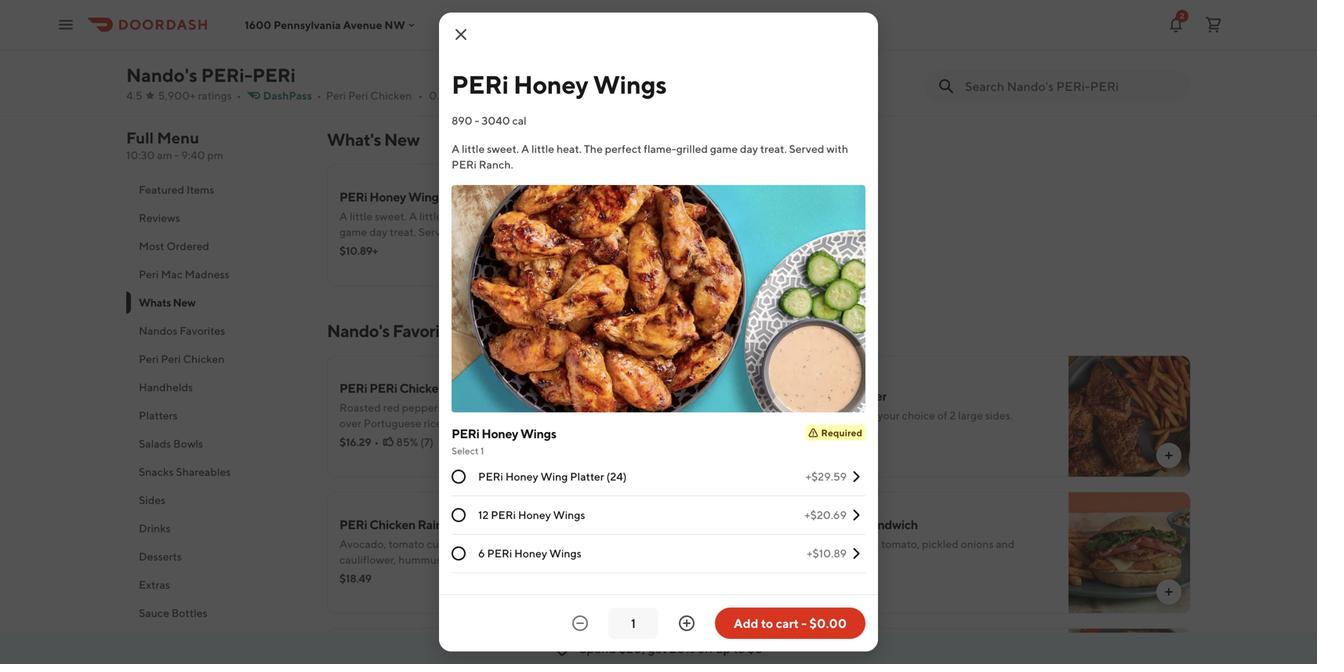 Task type: vqa. For each thing, say whether or not it's contained in the screenshot.
Sandwich
yes



Task type: describe. For each thing, give the bounding box(es) containing it.
recommended
[[452, 593, 537, 608]]

finished inside the your choice of peri-peri chicken, avocado, roasted red peppers, grilled corn over our creamy, four-cheese peri mac, finished with a peri ranch drizzle.
[[832, 50, 871, 63]]

of for pickled
[[400, 18, 410, 31]]

snacks shareables button
[[126, 458, 308, 486]]

a little sweet. a little heat. the perfect flame-grilled game day treat.  served with peri ranch.
[[452, 142, 848, 171]]

peri mac madness
[[139, 268, 230, 281]]

$10.89+
[[340, 244, 378, 257]]

day inside 'peri honey wings a little sweet. a little heat. the perfect flame-grilled game day treat.  served with peri ranch. $10.89+'
[[369, 225, 387, 238]]

sweet. inside 'peri honey wings a little sweet. a little heat. the perfect flame-grilled game day treat.  served with peri ranch. $10.89+'
[[375, 210, 407, 223]]

9:40
[[181, 149, 205, 162]]

featured items button
[[126, 176, 308, 204]]

salads bowls
[[139, 437, 203, 450]]

four- inside the your choice of peri-peri chicken, avocado, roasted red peppers, grilled corn over our creamy, four-cheese peri mac, finished with a peri ranch drizzle.
[[984, 34, 1009, 47]]

sandwich
[[864, 517, 918, 532]]

feta,
[[446, 553, 469, 566]]

grilled inside the your choice of peri-peri chicken, avocado, roasted red peppers, grilled corn over our creamy, four-cheese peri mac, finished with a peri ranch drizzle.
[[842, 34, 874, 47]]

new for what's new
[[384, 129, 420, 150]]

perfect inside a little sweet. a little heat. the perfect flame-grilled game day treat.  served with peri ranch.
[[605, 142, 642, 155]]

honey inside your choice of peri-peri chicken, house-made coleslaw, pickled red onion, and four-cheese peri mac, finished with a peri honey drizzle.
[[440, 50, 473, 63]]

increase quantity by 1 image
[[677, 614, 696, 633]]

drizzle. inside your choice of peri-peri chicken, house-made coleslaw, pickled red onion, and four-cheese peri mac, finished with a peri honey drizzle.
[[476, 50, 511, 63]]

0 horizontal spatial &
[[340, 585, 347, 597]]

drinks button
[[126, 514, 308, 543]]

full chicken platter whole chicken plus your choice of 2 large sides. $40.99
[[778, 389, 1013, 441]]

onion,
[[444, 34, 475, 47]]

5,900+
[[158, 89, 196, 102]]

nando's for nando's peri-peri
[[126, 64, 197, 86]]

decrease quantity by 1 image
[[571, 614, 590, 633]]

add item to cart image
[[724, 258, 737, 271]]

up
[[716, 641, 731, 656]]

over inside the peri chicken rainbow bowl avocado, tomato cucumber & onion salad, pickled cauliflower, hummus, feta, and superseed crunch, served over portuguese rice and finished with a lemon & herb peri-peri drizzle.
[[375, 569, 397, 582]]

red inside the your choice of peri-peri chicken, avocado, roasted red peppers, grilled corn over our creamy, four-cheese peri mac, finished with a peri ranch drizzle.
[[778, 34, 795, 47]]

served inside a little sweet. a little heat. the perfect flame-grilled game day treat.  served with peri ranch.
[[789, 142, 824, 155]]

nandos favorites
[[139, 324, 225, 337]]

add item to cart image for peri chicken rainbow bowl
[[724, 586, 737, 598]]

1 vertical spatial to
[[733, 641, 745, 656]]

grilled inside a little sweet. a little heat. the perfect flame-grilled game day treat.  served with peri ranch.
[[677, 142, 708, 155]]

chicken inside 'full chicken platter whole chicken plus your choice of 2 large sides. $40.99'
[[801, 389, 847, 403]]

corn inside peri peri chicken bowl roasted red peppers, grilled corn and hummus served over portuguese rice and arugula.
[[481, 401, 503, 414]]

peri chicken rainbow bowl image
[[630, 492, 753, 614]]

peri honey wings select 1
[[452, 426, 556, 456]]

chicken breast sandwich served with arugula, tomato, pickled onions and perinaise. $11.59+
[[778, 517, 1015, 585]]

portuguese inside peri peri chicken bowl roasted red peppers, grilled corn and hummus served over portuguese rice and arugula.
[[364, 417, 422, 430]]

peri peri chicken
[[139, 352, 225, 365]]

ranch. inside a little sweet. a little heat. the perfect flame-grilled game day treat.  served with peri ranch.
[[479, 158, 513, 171]]

whats new
[[139, 296, 196, 309]]

select
[[452, 445, 479, 456]]

over for peri
[[340, 417, 361, 430]]

$16.29
[[340, 436, 371, 448]]

avenue
[[343, 18, 382, 31]]

2 inside 'full chicken platter whole chicken plus your choice of 2 large sides. $40.99'
[[950, 409, 956, 422]]

3040
[[482, 114, 510, 127]]

ranch. inside 'peri honey wings a little sweet. a little heat. the perfect flame-grilled game day treat.  served with peri ranch. $10.89+'
[[507, 225, 542, 238]]

+$29.59
[[806, 470, 847, 483]]

mi
[[447, 89, 460, 102]]

with inside the your choice of peri-peri chicken, avocado, roasted red peppers, grilled corn over our creamy, four-cheese peri mac, finished with a peri ranch drizzle.
[[873, 50, 895, 63]]

coleslaw,
[[340, 34, 384, 47]]

and down 6
[[480, 569, 499, 582]]

handhelds button
[[126, 373, 308, 401]]

$16.29 •
[[340, 436, 379, 448]]

$18.49
[[340, 572, 372, 585]]

+$20.69
[[805, 508, 847, 521]]

0.7
[[429, 89, 445, 102]]

890 - 3040 cal
[[452, 114, 527, 127]]

mac, inside your choice of peri-peri chicken, house-made coleslaw, pickled red onion, and four-cheese peri mac, finished with a peri honey drizzle.
[[588, 34, 612, 47]]

peri- inside the peri chicken rainbow bowl avocado, tomato cucumber & onion salad, pickled cauliflower, hummus, feta, and superseed crunch, served over portuguese rice and finished with a lemon & herb peri-peri drizzle.
[[376, 585, 406, 597]]

peri mac madness button
[[126, 260, 308, 289]]

salads bowls button
[[126, 430, 308, 458]]

85% (7)
[[396, 436, 434, 448]]

day inside a little sweet. a little heat. the perfect flame-grilled game day treat.  served with peri ranch.
[[740, 142, 758, 155]]

1 horizontal spatial &
[[479, 537, 486, 550]]

and inside chicken breast sandwich served with arugula, tomato, pickled onions and perinaise. $11.59+
[[996, 537, 1015, 550]]

- inside button
[[802, 616, 807, 631]]

whats
[[139, 296, 171, 309]]

5,900+ ratings •
[[158, 89, 241, 102]]

$40.99
[[778, 428, 813, 441]]

chicken breast sandwich image
[[1069, 492, 1191, 614]]

red inside your choice of peri-peri chicken, house-made coleslaw, pickled red onion, and four-cheese peri mac, finished with a peri honey drizzle.
[[425, 34, 442, 47]]

1600 pennsylvania avenue nw
[[245, 18, 405, 31]]

most ordered
[[139, 240, 209, 252]]

sauce
[[139, 606, 169, 619]]

tomato,
[[881, 537, 920, 550]]

four- inside your choice of peri-peri chicken, house-made coleslaw, pickled red onion, and four-cheese peri mac, finished with a peri honey drizzle.
[[498, 34, 523, 47]]

heat. inside 'peri honey wings a little sweet. a little heat. the perfect flame-grilled game day treat.  served with peri ranch. $10.89+'
[[445, 210, 470, 223]]

cheese inside the your choice of peri-peri chicken, avocado, roasted red peppers, grilled corn over our creamy, four-cheese peri mac, finished with a peri ranch drizzle.
[[1009, 34, 1045, 47]]

hummus
[[527, 401, 570, 414]]

peri peri chicken bowl roasted red peppers, grilled corn and hummus served over portuguese rice and arugula.
[[340, 381, 605, 430]]

served inside the peri chicken rainbow bowl avocado, tomato cucumber & onion salad, pickled cauliflower, hummus, feta, and superseed crunch, served over portuguese rice and finished with a lemon & herb peri-peri drizzle.
[[340, 569, 373, 582]]

get
[[648, 641, 667, 656]]

peri honey wings dialog
[[439, 13, 878, 664]]

notification bell image
[[1167, 15, 1186, 34]]

avocado,
[[340, 537, 386, 550]]

treat. inside 'peri honey wings a little sweet. a little heat. the perfect flame-grilled game day treat.  served with peri ranch. $10.89+'
[[390, 225, 416, 238]]

• right the "ratings"
[[237, 89, 241, 102]]

your choice of peri-peri chicken, avocado, roasted red peppers, grilled corn over our creamy, four-cheese peri mac, finished with a peri ranch drizzle.
[[778, 18, 1045, 63]]

bowls
[[173, 437, 203, 450]]

a inside your choice of peri-peri chicken, house-made coleslaw, pickled red onion, and four-cheese peri mac, finished with a peri honey drizzle.
[[405, 50, 411, 63]]

snacks shareables
[[139, 465, 231, 478]]

off
[[698, 641, 713, 656]]

wings for peri honey wings
[[593, 70, 667, 99]]

peri up 'what's'
[[348, 89, 368, 102]]

peri ranch crunch salad image
[[630, 628, 753, 664]]

extras button
[[126, 571, 308, 599]]

peri for peri peri chicken • 0.7 mi
[[326, 89, 346, 102]]

peri- inside the your choice of peri-peri chicken, avocado, roasted red peppers, grilled corn over our creamy, four-cheese peri mac, finished with a peri ranch drizzle.
[[851, 18, 880, 31]]

perinaise.
[[778, 553, 831, 566]]

favorites for nandos favorites
[[180, 324, 225, 337]]

$5
[[748, 641, 763, 656]]

large
[[958, 409, 983, 422]]

the inside 'peri honey wings a little sweet. a little heat. the perfect flame-grilled game day treat.  served with peri ranch. $10.89+'
[[472, 210, 491, 223]]

made
[[551, 18, 579, 31]]

add
[[734, 616, 759, 631]]

your
[[878, 409, 900, 422]]

ordered
[[166, 240, 209, 252]]

890
[[452, 114, 472, 127]]

treat. inside a little sweet. a little heat. the perfect flame-grilled game day treat.  served with peri ranch.
[[760, 142, 787, 155]]

and left hummus
[[506, 401, 524, 414]]

85%
[[396, 436, 418, 448]]

sweet. inside a little sweet. a little heat. the perfect flame-grilled game day treat.  served with peri ranch.
[[487, 142, 519, 155]]

drizzle. inside the peri chicken rainbow bowl avocado, tomato cucumber & onion salad, pickled cauliflower, hummus, feta, and superseed crunch, served over portuguese rice and finished with a lemon & herb peri-peri drizzle.
[[433, 585, 468, 597]]

what's
[[327, 129, 381, 150]]

wings right salad,
[[549, 547, 582, 560]]

your for coleslaw,
[[340, 18, 363, 31]]

to inside add to cart - $0.00 button
[[761, 616, 773, 631]]

chicken inside peri peri chicken bowl roasted red peppers, grilled corn and hummus served over portuguese rice and arugula.
[[400, 381, 446, 396]]

none radio inside peri honey wings group
[[452, 508, 466, 522]]

grilled inside 'peri honey wings a little sweet. a little heat. the perfect flame-grilled game day treat.  served with peri ranch. $10.89+'
[[564, 210, 596, 223]]

spend $20, get 20% off up to $5
[[580, 641, 763, 656]]

ranch
[[933, 50, 965, 63]]

peri for peri mac madness
[[139, 268, 159, 281]]

choice inside 'full chicken platter whole chicken plus your choice of 2 large sides. $40.99'
[[902, 409, 935, 422]]

arugula,
[[839, 537, 879, 550]]

0 items, open order cart image
[[1204, 15, 1223, 34]]

new for whats new
[[173, 296, 196, 309]]

tomato
[[389, 537, 424, 550]]

- inside full menu 10:30 am - 9:40 pm
[[174, 149, 179, 162]]

(7)
[[420, 436, 434, 448]]

nandos favorites button
[[126, 317, 308, 345]]

nandos
[[139, 324, 177, 337]]

chicken inside chicken breast sandwich served with arugula, tomato, pickled onions and perinaise. $11.59+
[[778, 517, 824, 532]]

pickled inside your choice of peri-peri chicken, house-made coleslaw, pickled red onion, and four-cheese peri mac, finished with a peri honey drizzle.
[[386, 34, 423, 47]]

$0.00
[[809, 616, 847, 631]]

full for chicken
[[778, 389, 798, 403]]

salads
[[139, 437, 171, 450]]

snacks
[[139, 465, 174, 478]]

served inside chicken breast sandwich served with arugula, tomato, pickled onions and perinaise. $11.59+
[[778, 537, 813, 550]]

sides inside peri honey wings dialog
[[539, 593, 569, 608]]

peri peri chicken button
[[126, 345, 308, 373]]

perfect inside 'peri honey wings a little sweet. a little heat. the perfect flame-grilled game day treat.  served with peri ranch. $10.89+'
[[493, 210, 530, 223]]

full chicken platter image
[[1069, 355, 1191, 478]]

favorites for nando's favorites
[[393, 321, 462, 341]]

(24)
[[606, 470, 627, 483]]

choice for pickled
[[365, 18, 398, 31]]

rice inside peri peri chicken bowl roasted red peppers, grilled corn and hummus served over portuguese rice and arugula.
[[424, 417, 442, 430]]

portuguese inside the peri chicken rainbow bowl avocado, tomato cucumber & onion salad, pickled cauliflower, hummus, feta, and superseed crunch, served over portuguese rice and finished with a lemon & herb peri-peri drizzle.
[[399, 569, 457, 582]]

and up the select
[[444, 417, 463, 430]]

pm
[[207, 149, 223, 162]]

chicken inside peri peri chicken button
[[183, 352, 225, 365]]

roasted
[[1001, 18, 1039, 31]]

what's new
[[327, 129, 420, 150]]



Task type: locate. For each thing, give the bounding box(es) containing it.
grilled inside peri peri chicken bowl roasted red peppers, grilled corn and hummus served over portuguese rice and arugula.
[[447, 401, 479, 414]]

and
[[571, 593, 595, 608]]

1 horizontal spatial game
[[710, 142, 738, 155]]

0 vertical spatial heat.
[[557, 142, 582, 155]]

0 vertical spatial treat.
[[760, 142, 787, 155]]

0 horizontal spatial new
[[173, 296, 196, 309]]

sides button
[[126, 486, 308, 514]]

0 horizontal spatial treat.
[[390, 225, 416, 238]]

pickled inside chicken breast sandwich served with arugula, tomato, pickled onions and perinaise. $11.59+
[[922, 537, 959, 550]]

1 horizontal spatial peppers,
[[797, 34, 840, 47]]

cart
[[776, 616, 799, 631]]

most
[[139, 240, 164, 252]]

sweet. up $10.89+
[[375, 210, 407, 223]]

0 vertical spatial day
[[740, 142, 758, 155]]

dashpass •
[[263, 89, 321, 102]]

1 horizontal spatial day
[[740, 142, 758, 155]]

a left ranch
[[897, 50, 903, 63]]

over inside the your choice of peri-peri chicken, avocado, roasted red peppers, grilled corn over our creamy, four-cheese peri mac, finished with a peri ranch drizzle.
[[900, 34, 922, 47]]

over down cauliflower,
[[375, 569, 397, 582]]

0 vertical spatial mac,
[[588, 34, 612, 47]]

1 horizontal spatial -
[[475, 114, 479, 127]]

peri peri chicken • 0.7 mi
[[326, 89, 460, 102]]

0 horizontal spatial favorites
[[180, 324, 225, 337]]

2 horizontal spatial -
[[802, 616, 807, 631]]

sweet. down 3040
[[487, 142, 519, 155]]

your for red
[[778, 18, 801, 31]]

sides left and
[[539, 593, 569, 608]]

desserts button
[[126, 543, 308, 571]]

choice inside the your choice of peri-peri chicken, avocado, roasted red peppers, grilled corn over our creamy, four-cheese peri mac, finished with a peri ranch drizzle.
[[803, 18, 836, 31]]

a down 'crunch,'
[[567, 569, 573, 582]]

& left herb
[[340, 585, 347, 597]]

1 vertical spatial perfect
[[493, 210, 530, 223]]

0 horizontal spatial corn
[[481, 401, 503, 414]]

0 horizontal spatial over
[[340, 417, 361, 430]]

peri-
[[412, 18, 442, 31], [851, 18, 880, 31], [201, 64, 252, 86], [376, 585, 406, 597]]

madness
[[185, 268, 230, 281]]

sides inside button
[[139, 494, 166, 507]]

handhelds
[[139, 381, 193, 394]]

nando's up 5,900+
[[126, 64, 197, 86]]

favorites inside button
[[180, 324, 225, 337]]

- right 890
[[475, 114, 479, 127]]

chicken up perinaise.
[[778, 517, 824, 532]]

menu
[[157, 129, 199, 147]]

choice inside your choice of peri-peri chicken, house-made coleslaw, pickled red onion, and four-cheese peri mac, finished with a peri honey drizzle.
[[365, 18, 398, 31]]

over left our
[[900, 34, 922, 47]]

and right the onions
[[996, 537, 1015, 550]]

1 vertical spatial sides
[[539, 593, 569, 608]]

rice inside the peri chicken rainbow bowl avocado, tomato cucumber & onion salad, pickled cauliflower, hummus, feta, and superseed crunch, served over portuguese rice and finished with a lemon & herb peri-peri drizzle.
[[459, 569, 478, 582]]

2 horizontal spatial pickled
[[922, 537, 959, 550]]

chicken up (7)
[[400, 381, 446, 396]]

0 horizontal spatial game
[[340, 225, 367, 238]]

red inside peri peri chicken bowl roasted red peppers, grilled corn and hummus served over portuguese rice and arugula.
[[383, 401, 400, 414]]

avocado,
[[954, 18, 999, 31]]

0 horizontal spatial heat.
[[445, 210, 470, 223]]

1 vertical spatial platter
[[570, 470, 604, 483]]

platters button
[[126, 401, 308, 430]]

and inside your choice of peri-peri chicken, house-made coleslaw, pickled red onion, and four-cheese peri mac, finished with a peri honey drizzle.
[[477, 34, 496, 47]]

0 vertical spatial corn
[[876, 34, 898, 47]]

am
[[157, 149, 172, 162]]

2 your from the left
[[778, 18, 801, 31]]

peri sweet heat mac bowl image
[[630, 0, 753, 95]]

2 four- from the left
[[984, 34, 1009, 47]]

full up whole
[[778, 389, 798, 403]]

honey inside 'peri honey wings a little sweet. a little heat. the perfect flame-grilled game day treat.  served with peri ranch. $10.89+'
[[370, 189, 406, 204]]

recommended sides and apps
[[452, 593, 626, 608]]

1 vertical spatial served
[[418, 225, 454, 238]]

four-
[[498, 34, 523, 47], [984, 34, 1009, 47]]

mac
[[161, 268, 183, 281]]

featured
[[139, 183, 184, 196]]

onion
[[488, 537, 517, 550]]

0 vertical spatial full
[[126, 129, 154, 147]]

& left the onion
[[479, 537, 486, 550]]

portuguese down hummus,
[[399, 569, 457, 582]]

corn
[[876, 34, 898, 47], [481, 401, 503, 414]]

0 horizontal spatial day
[[369, 225, 387, 238]]

0 horizontal spatial sides
[[139, 494, 166, 507]]

0 vertical spatial bowl
[[448, 381, 476, 396]]

2 horizontal spatial drizzle.
[[967, 50, 1002, 63]]

0 horizontal spatial of
[[400, 18, 410, 31]]

platter left (24)
[[570, 470, 604, 483]]

1 horizontal spatial sides
[[539, 593, 569, 608]]

choice for peppers,
[[803, 18, 836, 31]]

1600 pennsylvania avenue nw button
[[245, 18, 418, 31]]

chicken, up onion,
[[469, 18, 514, 31]]

chicken
[[370, 89, 412, 102], [183, 352, 225, 365], [400, 381, 446, 396], [801, 389, 847, 403], [370, 517, 416, 532], [778, 517, 824, 532]]

wings down 'wing'
[[553, 508, 585, 521]]

cauliflower,
[[340, 553, 396, 566]]

peri honey wings image
[[630, 164, 753, 286]]

nando's for nando's favorites
[[327, 321, 390, 341]]

1 chicken, from the left
[[469, 18, 514, 31]]

0 horizontal spatial rice
[[424, 417, 442, 430]]

full up the 10:30
[[126, 129, 154, 147]]

0 horizontal spatial -
[[174, 149, 179, 162]]

2 horizontal spatial finished
[[832, 50, 871, 63]]

• right dashpass
[[317, 89, 321, 102]]

wings up a little sweet. a little heat. the perfect flame-grilled game day treat.  served with peri ranch.
[[593, 70, 667, 99]]

your
[[340, 18, 363, 31], [778, 18, 801, 31]]

0 vertical spatial ranch.
[[479, 158, 513, 171]]

served right hummus
[[572, 401, 605, 414]]

to left cart
[[761, 616, 773, 631]]

the inside a little sweet. a little heat. the perfect flame-grilled game day treat.  served with peri ranch.
[[584, 142, 603, 155]]

flame- inside a little sweet. a little heat. the perfect flame-grilled game day treat.  served with peri ranch.
[[644, 142, 677, 155]]

1 horizontal spatial heat.
[[557, 142, 582, 155]]

our
[[925, 34, 941, 47]]

peri down nandos
[[139, 352, 159, 365]]

0 vertical spatial over
[[900, 34, 922, 47]]

sweet.
[[487, 142, 519, 155], [375, 210, 407, 223]]

0 horizontal spatial red
[[383, 401, 400, 414]]

1 vertical spatial 2
[[950, 409, 956, 422]]

wings inside peri honey wings select 1
[[520, 426, 556, 441]]

and right feta, at the bottom left
[[471, 553, 490, 566]]

peppers, inside peri peri chicken bowl roasted red peppers, grilled corn and hummus served over portuguese rice and arugula.
[[402, 401, 445, 414]]

wings inside 'peri honey wings a little sweet. a little heat. the perfect flame-grilled game day treat.  served with peri ranch. $10.89+'
[[408, 189, 444, 204]]

with inside chicken breast sandwich served with arugula, tomato, pickled onions and perinaise. $11.59+
[[815, 537, 837, 550]]

12
[[478, 508, 489, 521]]

over down "roasted"
[[340, 417, 361, 430]]

1 horizontal spatial a
[[567, 569, 573, 582]]

peri right dashpass •
[[326, 89, 346, 102]]

sides up drinks
[[139, 494, 166, 507]]

0 horizontal spatial your
[[340, 18, 363, 31]]

add item to cart image
[[1163, 67, 1175, 79], [1163, 449, 1175, 462], [724, 586, 737, 598], [1163, 586, 1175, 598]]

1 horizontal spatial your
[[778, 18, 801, 31]]

four- down avocado,
[[984, 34, 1009, 47]]

Item Search search field
[[965, 78, 1178, 95]]

0 horizontal spatial platter
[[570, 470, 604, 483]]

breast
[[826, 517, 862, 532]]

rainbow
[[418, 517, 467, 532]]

2 vertical spatial over
[[375, 569, 397, 582]]

arugula.
[[465, 417, 505, 430]]

0 vertical spatial rice
[[424, 417, 442, 430]]

of inside the your choice of peri-peri chicken, avocado, roasted red peppers, grilled corn over our creamy, four-cheese peri mac, finished with a peri ranch drizzle.
[[838, 18, 848, 31]]

over
[[900, 34, 922, 47], [340, 417, 361, 430], [375, 569, 397, 582]]

portuguese up 85%
[[364, 417, 422, 430]]

chicken inside the peri chicken rainbow bowl avocado, tomato cucumber & onion salad, pickled cauliflower, hummus, feta, and superseed crunch, served over portuguese rice and finished with a lemon & herb peri-peri drizzle.
[[370, 517, 416, 532]]

peri honey wings group
[[452, 425, 866, 573]]

full inside 'full chicken platter whole chicken plus your choice of 2 large sides. $40.99'
[[778, 389, 798, 403]]

2 horizontal spatial red
[[778, 34, 795, 47]]

featured items
[[139, 183, 214, 196]]

add item to cart image for full chicken platter
[[1163, 449, 1175, 462]]

add item to cart image for chicken breast sandwich
[[1163, 586, 1175, 598]]

and right close peri honey wings image
[[477, 34, 496, 47]]

served up herb
[[340, 569, 373, 582]]

bowl inside the peri chicken rainbow bowl avocado, tomato cucumber & onion salad, pickled cauliflower, hummus, feta, and superseed crunch, served over portuguese rice and finished with a lemon & herb peri-peri drizzle.
[[469, 517, 497, 532]]

1 horizontal spatial served
[[572, 401, 605, 414]]

with inside your choice of peri-peri chicken, house-made coleslaw, pickled red onion, and four-cheese peri mac, finished with a peri honey drizzle.
[[381, 50, 403, 63]]

1 four- from the left
[[498, 34, 523, 47]]

cheese inside your choice of peri-peri chicken, house-made coleslaw, pickled red onion, and four-cheese peri mac, finished with a peri honey drizzle.
[[523, 34, 559, 47]]

flame- inside 'peri honey wings a little sweet. a little heat. the perfect flame-grilled game day treat.  served with peri ranch. $10.89+'
[[532, 210, 564, 223]]

0 horizontal spatial chicken,
[[469, 18, 514, 31]]

wings down 'what's new'
[[408, 189, 444, 204]]

salad,
[[519, 537, 547, 550]]

0 horizontal spatial four-
[[498, 34, 523, 47]]

open menu image
[[56, 15, 75, 34]]

peri honey wings a little sweet. a little heat. the perfect flame-grilled game day treat.  served with peri ranch. $10.89+
[[340, 189, 596, 257]]

0 horizontal spatial a
[[405, 50, 411, 63]]

1 vertical spatial bowl
[[469, 517, 497, 532]]

0 vertical spatial served
[[789, 142, 824, 155]]

rice up (7)
[[424, 417, 442, 430]]

1 vertical spatial served
[[340, 569, 373, 582]]

None radio
[[452, 508, 466, 522]]

peri for peri peri chicken
[[139, 352, 159, 365]]

crunch,
[[546, 553, 583, 566]]

add to cart - $0.00
[[734, 616, 847, 631]]

four- down house-
[[498, 34, 523, 47]]

1/2 chicken and chips image
[[1069, 628, 1191, 664]]

with inside the peri chicken rainbow bowl avocado, tomato cucumber & onion salad, pickled cauliflower, hummus, feta, and superseed crunch, served over portuguese rice and finished with a lemon & herb peri-peri drizzle.
[[543, 569, 565, 582]]

0 horizontal spatial finished
[[340, 50, 379, 63]]

platter
[[849, 389, 887, 403], [570, 470, 604, 483]]

peri peri chicken bowl image
[[630, 355, 753, 478]]

a inside the peri chicken rainbow bowl avocado, tomato cucumber & onion salad, pickled cauliflower, hummus, feta, and superseed crunch, served over portuguese rice and finished with a lemon & herb peri-peri drizzle.
[[567, 569, 573, 582]]

2 left 0 items, open order cart "image"
[[1180, 11, 1185, 20]]

bowl up arugula.
[[448, 381, 476, 396]]

nando's up "roasted"
[[327, 321, 390, 341]]

add to cart - $0.00 button
[[715, 608, 866, 639]]

6 peri honey wings
[[478, 547, 582, 560]]

platter inside 'full chicken platter whole chicken plus your choice of 2 large sides. $40.99'
[[849, 389, 887, 403]]

1 horizontal spatial perfect
[[605, 142, 642, 155]]

1 horizontal spatial to
[[761, 616, 773, 631]]

nando's peri-peri
[[126, 64, 296, 86]]

1 horizontal spatial finished
[[501, 569, 541, 582]]

0 vertical spatial platter
[[849, 389, 887, 403]]

finished inside your choice of peri-peri chicken, house-made coleslaw, pickled red onion, and four-cheese peri mac, finished with a peri honey drizzle.
[[340, 50, 379, 63]]

perfect
[[605, 142, 642, 155], [493, 210, 530, 223]]

heat. inside a little sweet. a little heat. the perfect flame-grilled game day treat.  served with peri ranch.
[[557, 142, 582, 155]]

day
[[740, 142, 758, 155], [369, 225, 387, 238]]

2 left large
[[950, 409, 956, 422]]

chicken up chicken
[[801, 389, 847, 403]]

chicken up tomato
[[370, 517, 416, 532]]

finished
[[340, 50, 379, 63], [832, 50, 871, 63], [501, 569, 541, 582]]

2 horizontal spatial over
[[900, 34, 922, 47]]

0 vertical spatial sweet.
[[487, 142, 519, 155]]

0 vertical spatial portuguese
[[364, 417, 422, 430]]

corn inside the your choice of peri-peri chicken, avocado, roasted red peppers, grilled corn over our creamy, four-cheese peri mac, finished with a peri ranch drizzle.
[[876, 34, 898, 47]]

2 vertical spatial served
[[778, 537, 813, 550]]

1 vertical spatial sweet.
[[375, 210, 407, 223]]

1 vertical spatial full
[[778, 389, 798, 403]]

treat.
[[760, 142, 787, 155], [390, 225, 416, 238]]

served inside 'peri honey wings a little sweet. a little heat. the perfect flame-grilled game day treat.  served with peri ranch. $10.89+'
[[418, 225, 454, 238]]

platter up plus
[[849, 389, 887, 403]]

1 vertical spatial &
[[340, 585, 347, 597]]

over inside peri peri chicken bowl roasted red peppers, grilled corn and hummus served over portuguese rice and arugula.
[[340, 417, 361, 430]]

reviews button
[[126, 204, 308, 232]]

1 horizontal spatial four-
[[984, 34, 1009, 47]]

0 horizontal spatial perfect
[[493, 210, 530, 223]]

peri- inside your choice of peri-peri chicken, house-made coleslaw, pickled red onion, and four-cheese peri mac, finished with a peri honey drizzle.
[[412, 18, 442, 31]]

chicken, up our
[[908, 18, 952, 31]]

bowl inside peri peri chicken bowl roasted red peppers, grilled corn and hummus served over portuguese rice and arugula.
[[448, 381, 476, 396]]

mac, inside the your choice of peri-peri chicken, avocado, roasted red peppers, grilled corn over our creamy, four-cheese peri mac, finished with a peri ranch drizzle.
[[805, 50, 829, 63]]

over for choice
[[900, 34, 922, 47]]

ratings
[[198, 89, 232, 102]]

0 horizontal spatial 2
[[950, 409, 956, 422]]

platter inside peri honey wings group
[[570, 470, 604, 483]]

corn left our
[[876, 34, 898, 47]]

• left 0.7
[[418, 89, 423, 102]]

bowl for peri peri chicken bowl
[[448, 381, 476, 396]]

finished inside the peri chicken rainbow bowl avocado, tomato cucumber & onion salad, pickled cauliflower, hummus, feta, and superseed crunch, served over portuguese rice and finished with a lemon & herb peri-peri drizzle.
[[501, 569, 541, 582]]

to right up
[[733, 641, 745, 656]]

0 vertical spatial perfect
[[605, 142, 642, 155]]

chicken, for our
[[908, 18, 952, 31]]

close peri honey wings image
[[452, 25, 470, 44]]

1 horizontal spatial of
[[838, 18, 848, 31]]

0 horizontal spatial cheese
[[523, 34, 559, 47]]

1 horizontal spatial drizzle.
[[476, 50, 511, 63]]

drinks
[[139, 522, 171, 535]]

1 cheese from the left
[[523, 34, 559, 47]]

1 horizontal spatial favorites
[[393, 321, 462, 341]]

0 vertical spatial -
[[475, 114, 479, 127]]

wings for peri honey wings a little sweet. a little heat. the perfect flame-grilled game day treat.  served with peri ranch. $10.89+
[[408, 189, 444, 204]]

2 vertical spatial -
[[802, 616, 807, 631]]

pickled left the onions
[[922, 537, 959, 550]]

peppers,
[[797, 34, 840, 47], [402, 401, 445, 414]]

1 vertical spatial corn
[[481, 401, 503, 414]]

0 horizontal spatial to
[[733, 641, 745, 656]]

cheese down house-
[[523, 34, 559, 47]]

peri inside peri honey wings select 1
[[452, 426, 479, 441]]

1 vertical spatial -
[[174, 149, 179, 162]]

peppers, inside the your choice of peri-peri chicken, avocado, roasted red peppers, grilled corn over our creamy, four-cheese peri mac, finished with a peri ranch drizzle.
[[797, 34, 840, 47]]

a up peri peri chicken • 0.7 mi
[[405, 50, 411, 63]]

peri mac power bowl image
[[1069, 0, 1191, 95]]

bowl up the onion
[[469, 517, 497, 532]]

1 horizontal spatial pickled
[[550, 537, 586, 550]]

peri honey wings
[[452, 70, 667, 99]]

1 horizontal spatial red
[[425, 34, 442, 47]]

1 vertical spatial ranch.
[[507, 225, 542, 238]]

game inside 'peri honey wings a little sweet. a little heat. the perfect flame-grilled game day treat.  served with peri ranch. $10.89+'
[[340, 225, 367, 238]]

rice down feta, at the bottom left
[[459, 569, 478, 582]]

items
[[187, 183, 214, 196]]

Current quantity is 1 number field
[[618, 615, 649, 632]]

chicken down nandos favorites button
[[183, 352, 225, 365]]

new down peri peri chicken • 0.7 mi
[[384, 129, 420, 150]]

0 horizontal spatial full
[[126, 129, 154, 147]]

1 vertical spatial the
[[472, 210, 491, 223]]

full inside full menu 10:30 am - 9:40 pm
[[126, 129, 154, 147]]

0 vertical spatial &
[[479, 537, 486, 550]]

house-
[[516, 18, 551, 31]]

2 chicken, from the left
[[908, 18, 952, 31]]

honey inside peri honey wings select 1
[[482, 426, 518, 441]]

• right "$16.29"
[[374, 436, 379, 448]]

pickled down nw
[[386, 34, 423, 47]]

$20,
[[619, 641, 645, 656]]

new down peri mac madness
[[173, 296, 196, 309]]

pickled up 'crunch,'
[[550, 537, 586, 550]]

the
[[584, 142, 603, 155], [472, 210, 491, 223]]

pickled
[[386, 34, 423, 47], [550, 537, 586, 550], [922, 537, 959, 550]]

1 horizontal spatial 2
[[1180, 11, 1185, 20]]

your inside the your choice of peri-peri chicken, avocado, roasted red peppers, grilled corn over our creamy, four-cheese peri mac, finished with a peri ranch drizzle.
[[778, 18, 801, 31]]

0 horizontal spatial the
[[472, 210, 491, 223]]

1 vertical spatial day
[[369, 225, 387, 238]]

bowl for peri chicken rainbow bowl
[[469, 517, 497, 532]]

reviews
[[139, 211, 180, 224]]

full for menu
[[126, 129, 154, 147]]

0 vertical spatial the
[[584, 142, 603, 155]]

1 horizontal spatial platter
[[849, 389, 887, 403]]

cal
[[512, 114, 527, 127]]

wings down hummus
[[520, 426, 556, 441]]

a inside the your choice of peri-peri chicken, avocado, roasted red peppers, grilled corn over our creamy, four-cheese peri mac, finished with a peri ranch drizzle.
[[897, 50, 903, 63]]

pickled inside the peri chicken rainbow bowl avocado, tomato cucumber & onion salad, pickled cauliflower, hummus, feta, and superseed crunch, served over portuguese rice and finished with a lemon & herb peri-peri drizzle.
[[550, 537, 586, 550]]

chicken left 0.7
[[370, 89, 412, 102]]

2 cheese from the left
[[1009, 34, 1045, 47]]

wings for peri honey wings select 1
[[520, 426, 556, 441]]

your choice of peri-peri chicken, house-made coleslaw, pickled red onion, and four-cheese peri mac, finished with a peri honey drizzle.
[[340, 18, 612, 63]]

whole
[[778, 409, 812, 422]]

onions
[[961, 537, 994, 550]]

sides.
[[985, 409, 1013, 422]]

chicken, inside the your choice of peri-peri chicken, avocado, roasted red peppers, grilled corn over our creamy, four-cheese peri mac, finished with a peri ranch drizzle.
[[908, 18, 952, 31]]

1 horizontal spatial rice
[[459, 569, 478, 582]]

bottles
[[171, 606, 208, 619]]

peri honey wing platter (24)
[[478, 470, 627, 483]]

your inside your choice of peri-peri chicken, house-made coleslaw, pickled red onion, and four-cheese peri mac, finished with a peri honey drizzle.
[[340, 18, 363, 31]]

1 horizontal spatial full
[[778, 389, 798, 403]]

of inside 'full chicken platter whole chicken plus your choice of 2 large sides. $40.99'
[[937, 409, 948, 422]]

peri inside a little sweet. a little heat. the perfect flame-grilled game day treat.  served with peri ranch.
[[452, 158, 477, 171]]

chicken, for four-
[[469, 18, 514, 31]]

with inside a little sweet. a little heat. the perfect flame-grilled game day treat.  served with peri ranch.
[[827, 142, 848, 155]]

1 vertical spatial over
[[340, 417, 361, 430]]

little
[[462, 142, 485, 155], [531, 142, 554, 155], [350, 210, 373, 223], [419, 210, 442, 223]]

bowl
[[448, 381, 476, 396], [469, 517, 497, 532]]

chicken,
[[469, 18, 514, 31], [908, 18, 952, 31]]

peri
[[442, 18, 467, 31], [880, 18, 905, 31], [561, 34, 586, 47], [413, 50, 438, 63], [778, 50, 803, 63], [905, 50, 930, 63], [252, 64, 296, 86], [452, 70, 509, 99], [452, 158, 477, 171], [340, 189, 367, 204], [480, 225, 505, 238], [340, 381, 367, 396], [370, 381, 397, 396], [452, 426, 479, 441], [478, 470, 503, 483], [491, 508, 516, 521], [340, 517, 367, 532], [487, 547, 512, 560], [406, 585, 431, 597]]

served inside peri peri chicken bowl roasted red peppers, grilled corn and hummus served over portuguese rice and arugula.
[[572, 401, 605, 414]]

1 your from the left
[[340, 18, 363, 31]]

peri left mac
[[139, 268, 159, 281]]

None radio
[[452, 470, 466, 484], [452, 547, 466, 561], [452, 470, 466, 484], [452, 547, 466, 561]]

cheese down roasted
[[1009, 34, 1045, 47]]

cheese
[[523, 34, 559, 47], [1009, 34, 1045, 47]]

spend
[[580, 641, 616, 656]]

apps
[[597, 593, 626, 608]]

of inside your choice of peri-peri chicken, house-made coleslaw, pickled red onion, and four-cheese peri mac, finished with a peri honey drizzle.
[[400, 18, 410, 31]]

with inside 'peri honey wings a little sweet. a little heat. the perfect flame-grilled game day treat.  served with peri ranch. $10.89+'
[[456, 225, 478, 238]]

1 vertical spatial portuguese
[[399, 569, 457, 582]]

1 vertical spatial treat.
[[390, 225, 416, 238]]

6
[[478, 547, 485, 560]]

1 horizontal spatial nando's
[[327, 321, 390, 341]]

hummus,
[[398, 553, 444, 566]]

0 horizontal spatial drizzle.
[[433, 585, 468, 597]]

superseed
[[492, 553, 543, 566]]

1 horizontal spatial sweet.
[[487, 142, 519, 155]]

corn up arugula.
[[481, 401, 503, 414]]

drizzle. inside the your choice of peri-peri chicken, avocado, roasted red peppers, grilled corn over our creamy, four-cheese peri mac, finished with a peri ranch drizzle.
[[967, 50, 1002, 63]]

1 horizontal spatial new
[[384, 129, 420, 150]]

and
[[477, 34, 496, 47], [506, 401, 524, 414], [444, 417, 463, 430], [996, 537, 1015, 550], [471, 553, 490, 566], [480, 569, 499, 582]]

of for peppers,
[[838, 18, 848, 31]]

2 horizontal spatial a
[[897, 50, 903, 63]]

peri up handhelds
[[161, 352, 181, 365]]

full menu 10:30 am - 9:40 pm
[[126, 129, 223, 162]]

game inside a little sweet. a little heat. the perfect flame-grilled game day treat.  served with peri ranch.
[[710, 142, 738, 155]]

- right am
[[174, 149, 179, 162]]

- right cart
[[802, 616, 807, 631]]

0 horizontal spatial sweet.
[[375, 210, 407, 223]]



